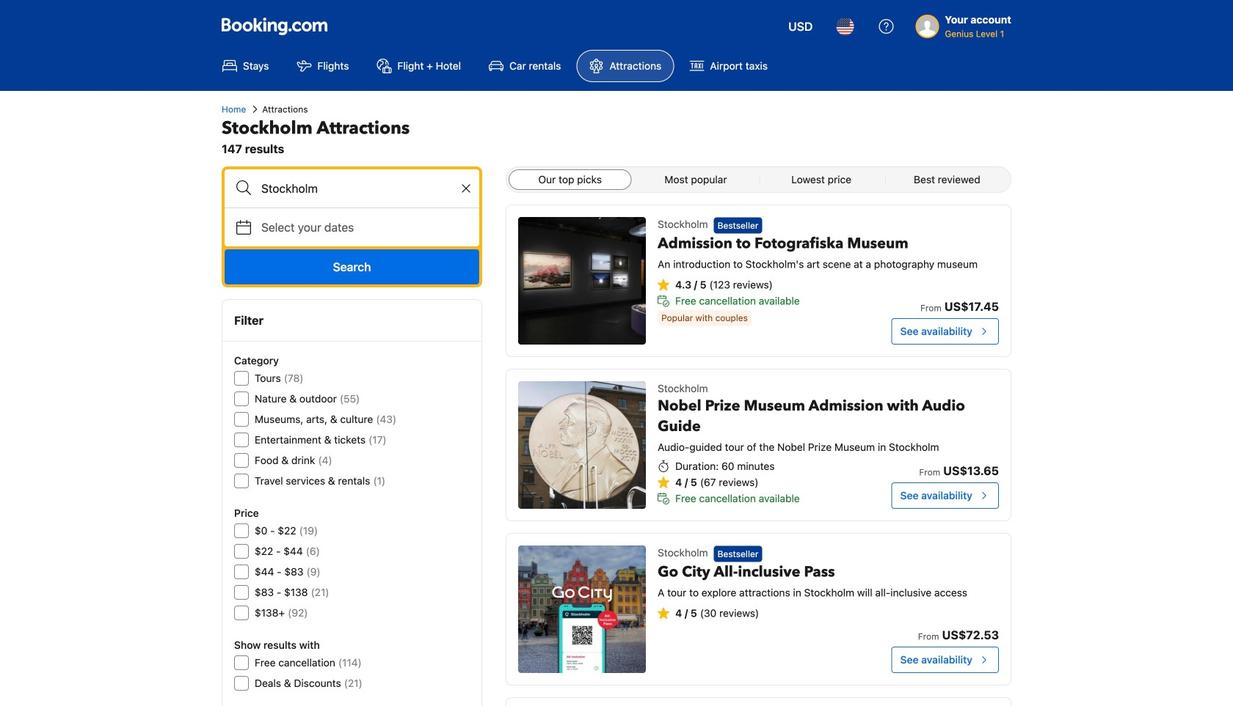 Task type: describe. For each thing, give the bounding box(es) containing it.
your account menu your account genius level 1 element
[[916, 7, 1017, 40]]

Where are you going? search field
[[225, 170, 479, 208]]

booking.com image
[[222, 18, 327, 35]]

admission to fotografiska museum image
[[518, 217, 646, 345]]

nobel prize museum admission with audio guide image
[[518, 382, 646, 509]]



Task type: locate. For each thing, give the bounding box(es) containing it.
go city all-inclusive pass image
[[518, 546, 646, 674]]



Task type: vqa. For each thing, say whether or not it's contained in the screenshot.
Living room: bed
no



